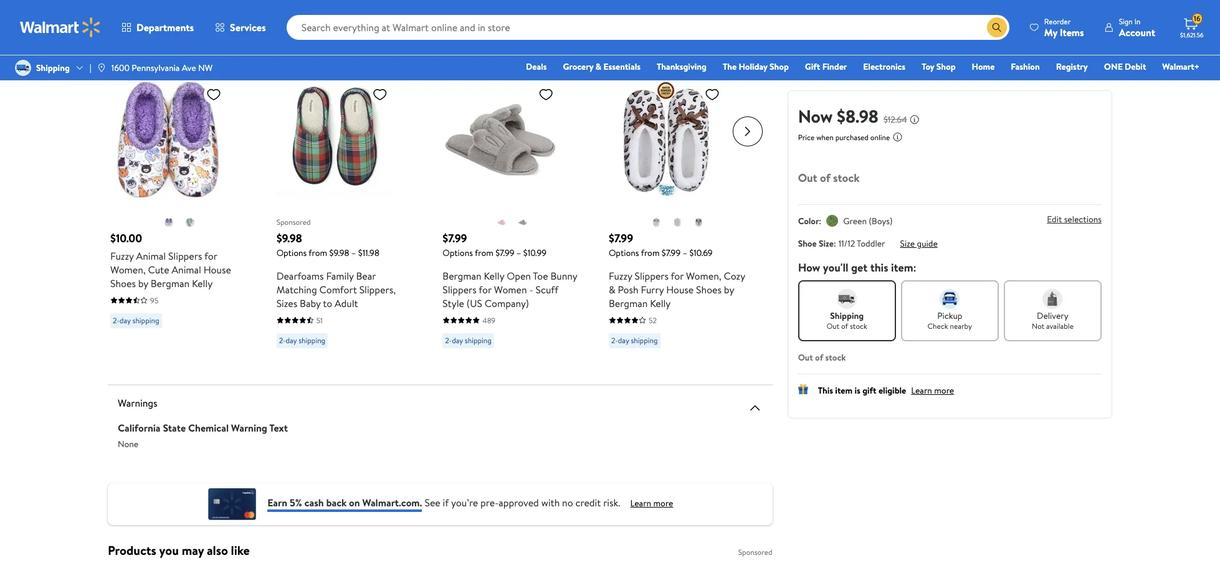 Task type: describe. For each thing, give the bounding box(es) containing it.
learn more button
[[912, 385, 955, 397]]

now
[[799, 104, 833, 128]]

hearts gray image
[[674, 217, 684, 227]]

nw
[[198, 62, 213, 74]]

fashion
[[1012, 60, 1041, 73]]

sponsored for sponsored $9.98 options from $9.98 – $11.98
[[277, 217, 311, 228]]

adult
[[335, 296, 358, 310]]

capital one  earn 5% cash back on walmart.com. see if you're pre-approved with no credit risk. learn more element
[[631, 498, 674, 511]]

0 horizontal spatial $9.98
[[277, 230, 302, 246]]

you
[[159, 542, 179, 559]]

bunny
[[551, 269, 578, 283]]

1 vertical spatial $9.98
[[330, 247, 349, 259]]

toddler
[[857, 238, 886, 250]]

shipping for shipping out of stock
[[831, 310, 864, 322]]

you'll
[[824, 260, 849, 276]]

11/12
[[839, 238, 856, 250]]

best for $10.00
[[115, 63, 130, 74]]

thanksgiving link
[[652, 60, 713, 74]]

shipping for shipping
[[36, 62, 70, 74]]

walmart+ link
[[1157, 60, 1206, 74]]

customers
[[108, 33, 166, 50]]

options inside sponsored $9.98 options from $9.98 – $11.98
[[277, 247, 307, 259]]

from for bergman
[[475, 247, 494, 259]]

house for fuzzy
[[667, 283, 694, 296]]

get
[[852, 260, 868, 276]]

cash
[[305, 496, 324, 510]]

color
[[799, 215, 820, 228]]

1 horizontal spatial more
[[935, 385, 955, 397]]

bergman inside bergman kelly open toe bunny slippers for women - scuff style (us company)
[[443, 269, 482, 283]]

color :
[[799, 215, 822, 228]]

(us
[[467, 296, 483, 310]]

home
[[972, 60, 995, 73]]

1 size from the left
[[819, 238, 834, 250]]

$10.00
[[110, 230, 142, 246]]

day for fuzzy slippers for women, cozy & posh furry house shoes by bergman kelly
[[618, 335, 630, 346]]

registry
[[1057, 60, 1089, 73]]

none
[[118, 438, 139, 451]]

0 horizontal spatial also
[[169, 33, 190, 50]]

price when purchased online
[[799, 132, 891, 143]]

baby
[[300, 296, 321, 310]]

$7.99 options from $7.99 – $10.99
[[443, 230, 547, 259]]

0 vertical spatial :
[[820, 215, 822, 228]]

shoes for fuzzy
[[697, 283, 722, 296]]

1 vertical spatial learn
[[631, 498, 652, 510]]

delivery not available
[[1033, 310, 1074, 332]]

no
[[562, 496, 573, 510]]

items
[[1061, 25, 1085, 39]]

this
[[818, 385, 834, 397]]

0 vertical spatial of
[[821, 170, 831, 186]]

slippers,
[[360, 283, 396, 296]]

kelly for $10.00
[[192, 277, 213, 290]]

5%
[[290, 496, 302, 510]]

not
[[1033, 321, 1045, 332]]

comfort
[[320, 283, 357, 296]]

on
[[349, 496, 360, 510]]

$11.98
[[358, 247, 380, 259]]

sign in to add to favorites list, fuzzy slippers for women, cozy & posh furry house shoes by bergman kelly image
[[705, 86, 720, 102]]

1600
[[111, 62, 130, 74]]

fuzzy inside fuzzy slippers for women, cozy & posh furry house shoes by bergman kelly
[[609, 269, 633, 283]]

fuzzy inside $10.00 fuzzy animal slippers for women, cute animal house shoes by bergman kelly
[[110, 249, 134, 263]]

2- for dearfoams family bear matching comfort slippers, sizes baby to adult
[[279, 335, 286, 346]]

2 vertical spatial of
[[816, 352, 824, 364]]

seller for $10.00
[[132, 63, 149, 74]]

item:
[[892, 260, 917, 276]]

open
[[507, 269, 531, 283]]

best for $9.98
[[282, 63, 296, 74]]

shop inside the holiday shop link
[[770, 60, 789, 73]]

california
[[118, 421, 161, 435]]

customers also considered
[[108, 33, 253, 50]]

pickup check nearby
[[928, 310, 973, 332]]

slippers inside bergman kelly open toe bunny slippers for women - scuff style (us company)
[[443, 283, 477, 296]]

products
[[108, 542, 156, 559]]

bergman for $10.00
[[151, 277, 190, 290]]

debit
[[1126, 60, 1147, 73]]

the holiday shop
[[723, 60, 789, 73]]

Search search field
[[287, 15, 1010, 40]]

edit
[[1048, 213, 1063, 226]]

2-day shipping for dearfoams family bear matching comfort slippers, sizes baby to adult
[[279, 335, 326, 346]]

when
[[817, 132, 834, 143]]

furry
[[641, 283, 664, 296]]

women, inside fuzzy slippers for women, cozy & posh furry house shoes by bergman kelly
[[686, 269, 722, 283]]

$10.00 fuzzy animal slippers for women, cute animal house shoes by bergman kelly
[[110, 230, 231, 290]]

2 vertical spatial out
[[799, 352, 814, 364]]

toy shop link
[[917, 60, 962, 74]]

2-day shipping for fuzzy slippers for women, cozy & posh furry house shoes by bergman kelly
[[612, 335, 658, 346]]

gift
[[863, 385, 877, 397]]

1 out of stock from the top
[[799, 170, 860, 186]]

toy shop
[[922, 60, 956, 73]]

slippers inside fuzzy slippers for women, cozy & posh furry house shoes by bergman kelly
[[635, 269, 669, 283]]

$10.99
[[524, 247, 547, 259]]

for inside bergman kelly open toe bunny slippers for women - scuff style (us company)
[[479, 283, 492, 296]]

seller for $7.99
[[630, 63, 648, 74]]

style
[[443, 296, 464, 310]]

shoe size : 11/12 toddler
[[799, 238, 886, 250]]

dearfoams family bear matching comfort slippers, sizes baby to adult image
[[277, 81, 393, 197]]

$12.64
[[884, 113, 908, 126]]

walmart.com.
[[363, 496, 422, 510]]

0 vertical spatial &
[[596, 60, 602, 73]]

from inside sponsored $9.98 options from $9.98 – $11.98
[[309, 247, 327, 259]]

is
[[855, 385, 861, 397]]

kelly inside bergman kelly open toe bunny slippers for women - scuff style (us company)
[[484, 269, 505, 283]]

essentials
[[604, 60, 641, 73]]

2- for fuzzy slippers for women, cozy & posh furry house shoes by bergman kelly
[[612, 335, 618, 346]]

2-day shipping down 95
[[113, 315, 159, 326]]

posh
[[618, 283, 639, 296]]

reorder my items
[[1045, 16, 1085, 39]]

reduced price
[[448, 63, 494, 74]]

stock inside shipping out of stock
[[850, 321, 868, 332]]

1 vertical spatial also
[[207, 542, 228, 559]]

best seller for $7.99
[[614, 63, 648, 74]]

price
[[799, 132, 815, 143]]

pre-
[[481, 496, 499, 510]]

finder
[[823, 60, 848, 73]]

guide
[[918, 238, 938, 250]]

purchased
[[836, 132, 869, 143]]

state
[[163, 421, 186, 435]]

|
[[90, 62, 91, 74]]

earn 5% cash back on walmart.com. see if you're pre-approved with no credit risk.
[[268, 496, 621, 510]]

ave
[[182, 62, 196, 74]]

eligible
[[879, 385, 907, 397]]

learn more about strikethrough prices image
[[910, 115, 920, 125]]

warnings image
[[748, 401, 763, 416]]

bergman for fuzzy
[[609, 296, 648, 310]]

shoe
[[799, 238, 817, 250]]

best seller for $10.00
[[115, 63, 149, 74]]

home link
[[967, 60, 1001, 74]]

seller for $9.98
[[298, 63, 315, 74]]

sign in account
[[1120, 16, 1156, 39]]



Task type: locate. For each thing, give the bounding box(es) containing it.
registry link
[[1051, 60, 1094, 74]]

– inside $7.99 options from $7.99 – $10.69
[[683, 247, 688, 259]]

bergman kelly open toe bunny slippers for women - scuff style (us company) image
[[443, 81, 559, 197]]

shipping down 52
[[631, 335, 658, 346]]

1 – from the left
[[352, 247, 356, 259]]

1 best seller from the left
[[115, 63, 149, 74]]

bergman inside fuzzy slippers for women, cozy & posh furry house shoes by bergman kelly
[[609, 296, 648, 310]]

dearfoams family bear matching comfort slippers, sizes baby to adult
[[277, 269, 396, 310]]

kelly inside fuzzy slippers for women, cozy & posh furry house shoes by bergman kelly
[[650, 296, 671, 310]]

1 vertical spatial &
[[609, 283, 616, 296]]

out of stock up this
[[799, 352, 846, 364]]

of down the 'intent image for shipping'
[[842, 321, 849, 332]]

slippers left company)
[[443, 283, 477, 296]]

one
[[1105, 60, 1123, 73]]

house for $10.00
[[204, 263, 231, 277]]

women, down $10.69
[[686, 269, 722, 283]]

from up dearfoams on the left of page
[[309, 247, 327, 259]]

best seller for $9.98
[[282, 63, 315, 74]]

1 horizontal spatial options
[[443, 247, 473, 259]]

options for fuzzy
[[609, 247, 639, 259]]

gift finder link
[[800, 60, 853, 74]]

options for bergman
[[443, 247, 473, 259]]

& right 'grocery'
[[596, 60, 602, 73]]

 image down walmart image at the left of page
[[15, 60, 31, 76]]

Walmart Site-Wide search field
[[287, 15, 1010, 40]]

1 horizontal spatial best
[[282, 63, 296, 74]]

0 vertical spatial stock
[[834, 170, 860, 186]]

for inside fuzzy slippers for women, cozy & posh furry house shoes by bergman kelly
[[671, 269, 684, 283]]

product group containing $10.00
[[110, 56, 249, 353]]

: left 11/12
[[834, 238, 837, 250]]

0 vertical spatial also
[[169, 33, 190, 50]]

out down the price
[[799, 170, 818, 186]]

options up posh
[[609, 247, 639, 259]]

1 seller from the left
[[132, 63, 149, 74]]

day for dearfoams family bear matching comfort slippers, sizes baby to adult
[[286, 335, 297, 346]]

1 horizontal spatial &
[[609, 283, 616, 296]]

0 vertical spatial house
[[204, 263, 231, 277]]

0 vertical spatial learn
[[912, 385, 933, 397]]

3 from from the left
[[641, 247, 660, 259]]

animal down $10.00
[[136, 249, 166, 263]]

0 horizontal spatial  image
[[15, 60, 31, 76]]

1 horizontal spatial house
[[667, 283, 694, 296]]

back
[[326, 496, 347, 510]]

the holiday shop link
[[718, 60, 795, 74]]

2 options from the left
[[443, 247, 473, 259]]

house right furry
[[667, 283, 694, 296]]

of inside shipping out of stock
[[842, 321, 849, 332]]

from up bergman kelly open toe bunny slippers for women - scuff style (us company)
[[475, 247, 494, 259]]

shipping left |
[[36, 62, 70, 74]]

0 horizontal spatial :
[[820, 215, 822, 228]]

may
[[182, 542, 204, 559]]

learn right 'eligible'
[[912, 385, 933, 397]]

2 horizontal spatial kelly
[[650, 296, 671, 310]]

1 horizontal spatial kelly
[[484, 269, 505, 283]]

– for fuzzy slippers for women, cozy & posh furry house shoes by bergman kelly
[[683, 247, 688, 259]]

1 horizontal spatial best seller
[[282, 63, 315, 74]]

also up the "ave"
[[169, 33, 190, 50]]

to
[[323, 296, 332, 310]]

online
[[871, 132, 891, 143]]

slippers inside $10.00 fuzzy animal slippers for women, cute animal house shoes by bergman kelly
[[168, 249, 202, 263]]

0 horizontal spatial from
[[309, 247, 327, 259]]

1 options from the left
[[277, 247, 307, 259]]

0 horizontal spatial shipping
[[36, 62, 70, 74]]

 image for shipping
[[15, 60, 31, 76]]

gift
[[806, 60, 821, 73]]

size
[[819, 238, 834, 250], [901, 238, 915, 250]]

$8.98
[[837, 104, 879, 128]]

– for bergman kelly open toe bunny slippers for women - scuff style (us company)
[[517, 247, 522, 259]]

by inside fuzzy slippers for women, cozy & posh furry house shoes by bergman kelly
[[724, 283, 735, 296]]

2 horizontal spatial best
[[614, 63, 629, 74]]

1 horizontal spatial women,
[[686, 269, 722, 283]]

services
[[230, 21, 266, 34]]

2-day shipping
[[113, 315, 159, 326], [279, 335, 326, 346], [445, 335, 492, 346], [612, 335, 658, 346]]

shipping for bergman kelly open toe bunny slippers for women - scuff style (us company)
[[465, 335, 492, 346]]

kelly left open
[[484, 269, 505, 283]]

stock up item
[[826, 352, 846, 364]]

with
[[542, 496, 560, 510]]

0 horizontal spatial best
[[115, 63, 130, 74]]

kelly inside $10.00 fuzzy animal slippers for women, cute animal house shoes by bergman kelly
[[192, 277, 213, 290]]

approved
[[499, 496, 539, 510]]

grocery & essentials link
[[558, 60, 647, 74]]

out of stock
[[799, 170, 860, 186], [799, 352, 846, 364]]

sponsored for sponsored
[[739, 547, 773, 558]]

scuff
[[536, 283, 559, 296]]

risk.
[[604, 496, 621, 510]]

0 vertical spatial sponsored
[[277, 217, 311, 228]]

cute
[[148, 263, 169, 277]]

house right cute on the left top of the page
[[204, 263, 231, 277]]

like
[[231, 542, 250, 559]]

shipping out of stock
[[827, 310, 868, 332]]

0 horizontal spatial shop
[[770, 60, 789, 73]]

shipping
[[133, 315, 159, 326], [299, 335, 326, 346], [465, 335, 492, 346], [631, 335, 658, 346]]

1600 pennsylvania ave nw
[[111, 62, 213, 74]]

walmart+
[[1163, 60, 1200, 73]]

house inside fuzzy slippers for women, cozy & posh furry house shoes by bergman kelly
[[667, 283, 694, 296]]

out down the 'intent image for shipping'
[[827, 321, 840, 332]]

1 horizontal spatial shipping
[[831, 310, 864, 322]]

intent image for delivery image
[[1043, 289, 1063, 309]]

1 horizontal spatial :
[[834, 238, 837, 250]]

next slide for customers also considered list image
[[733, 116, 763, 146]]

intent image for pickup image
[[940, 289, 960, 309]]

pickup
[[938, 310, 963, 322]]

1 horizontal spatial size
[[901, 238, 915, 250]]

1 vertical spatial out
[[827, 321, 840, 332]]

1 horizontal spatial by
[[724, 283, 735, 296]]

1 vertical spatial :
[[834, 238, 837, 250]]

toe
[[533, 269, 548, 283]]

more inside the "capital one  earn 5% cash back on walmart.com. see if you're pre-approved with no credit risk. learn more" element
[[654, 498, 674, 510]]

2 best seller from the left
[[282, 63, 315, 74]]

1 horizontal spatial –
[[517, 247, 522, 259]]

0 horizontal spatial more
[[654, 498, 674, 510]]

size left "guide"
[[901, 238, 915, 250]]

0 horizontal spatial best seller
[[115, 63, 149, 74]]

2-day shipping for bergman kelly open toe bunny slippers for women - scuff style (us company)
[[445, 335, 492, 346]]

by for $10.00
[[138, 277, 148, 290]]

item
[[836, 385, 853, 397]]

1 horizontal spatial sponsored
[[739, 547, 773, 558]]

1 from from the left
[[309, 247, 327, 259]]

purple image
[[164, 217, 174, 227]]

0 horizontal spatial by
[[138, 277, 148, 290]]

– inside $7.99 options from $7.99 – $10.99
[[517, 247, 522, 259]]

shop inside toy shop 'link'
[[937, 60, 956, 73]]

shipping down '489'
[[465, 335, 492, 346]]

shoes for $10.00
[[110, 277, 136, 290]]

women, inside $10.00 fuzzy animal slippers for women, cute animal house shoes by bergman kelly
[[110, 263, 146, 277]]

leopard white image
[[652, 217, 662, 227]]

0 horizontal spatial &
[[596, 60, 602, 73]]

2 horizontal spatial seller
[[630, 63, 648, 74]]

1 horizontal spatial  image
[[96, 63, 106, 73]]

&
[[596, 60, 602, 73], [609, 283, 616, 296]]

2 seller from the left
[[298, 63, 315, 74]]

dawn gray image
[[518, 217, 528, 227]]

& left posh
[[609, 283, 616, 296]]

0 horizontal spatial learn
[[631, 498, 652, 510]]

gift finder
[[806, 60, 848, 73]]

departments
[[137, 21, 194, 34]]

0 vertical spatial more
[[935, 385, 955, 397]]

1 shop from the left
[[770, 60, 789, 73]]

by for fuzzy
[[724, 283, 735, 296]]

product group
[[110, 56, 249, 353], [277, 56, 415, 353], [443, 56, 582, 353], [609, 56, 748, 353]]

0 vertical spatial out
[[799, 170, 818, 186]]

reorder
[[1045, 16, 1071, 27]]

2 size from the left
[[901, 238, 915, 250]]

1 horizontal spatial seller
[[298, 63, 315, 74]]

$9.98 up family
[[330, 247, 349, 259]]

grocery & essentials
[[563, 60, 641, 73]]

green (boys)
[[844, 215, 893, 228]]

bear
[[356, 269, 376, 283]]

1 horizontal spatial learn
[[912, 385, 933, 397]]

1 horizontal spatial animal
[[172, 263, 201, 277]]

3 product group from the left
[[443, 56, 582, 353]]

learn right risk.
[[631, 498, 652, 510]]

 image
[[15, 60, 31, 76], [96, 63, 106, 73]]

price
[[478, 63, 494, 74]]

walmart image
[[20, 17, 101, 37]]

51
[[317, 315, 323, 326]]

(boys)
[[869, 215, 893, 228]]

learn more
[[631, 498, 674, 510]]

gifting made easy image
[[799, 385, 809, 395]]

slippers down $7.99 options from $7.99 – $10.69
[[635, 269, 669, 283]]

95
[[150, 295, 159, 306]]

0 horizontal spatial size
[[819, 238, 834, 250]]

1 horizontal spatial for
[[479, 283, 492, 296]]

1 vertical spatial shipping
[[831, 310, 864, 322]]

2-day shipping down '489'
[[445, 335, 492, 346]]

1 horizontal spatial fuzzy
[[609, 269, 633, 283]]

this
[[871, 260, 889, 276]]

for
[[205, 249, 217, 263], [671, 269, 684, 283], [479, 283, 492, 296]]

3 options from the left
[[609, 247, 639, 259]]

one debit
[[1105, 60, 1147, 73]]

from down leopard white icon
[[641, 247, 660, 259]]

2 shop from the left
[[937, 60, 956, 73]]

shop right holiday
[[770, 60, 789, 73]]

3 seller from the left
[[630, 63, 648, 74]]

 image right |
[[96, 63, 106, 73]]

from inside $7.99 options from $7.99 – $10.69
[[641, 247, 660, 259]]

1 vertical spatial more
[[654, 498, 674, 510]]

chemical
[[188, 421, 229, 435]]

for right cute on the left top of the page
[[205, 249, 217, 263]]

company)
[[485, 296, 529, 310]]

shoes left cozy
[[697, 283, 722, 296]]

shipping for dearfoams family bear matching comfort slippers, sizes baby to adult
[[299, 335, 326, 346]]

sponsored $9.98 options from $9.98 – $11.98
[[277, 217, 380, 259]]

out of stock down when
[[799, 170, 860, 186]]

for inside $10.00 fuzzy animal slippers for women, cute animal house shoes by bergman kelly
[[205, 249, 217, 263]]

stock
[[834, 170, 860, 186], [850, 321, 868, 332], [826, 352, 846, 364]]

2 from from the left
[[475, 247, 494, 259]]

sizes
[[277, 296, 298, 310]]

: up shoe size : 11/12 toddler
[[820, 215, 822, 228]]

1 vertical spatial fuzzy
[[609, 269, 633, 283]]

fuzzy down $10.00
[[110, 249, 134, 263]]

3 best from the left
[[614, 63, 629, 74]]

2 out of stock from the top
[[799, 352, 846, 364]]

1 vertical spatial of
[[842, 321, 849, 332]]

2 horizontal spatial options
[[609, 247, 639, 259]]

this item is gift eligible learn more
[[818, 385, 955, 397]]

3 – from the left
[[683, 247, 688, 259]]

of
[[821, 170, 831, 186], [842, 321, 849, 332], [816, 352, 824, 364]]

2-day shipping down 51
[[279, 335, 326, 346]]

legal information image
[[893, 132, 903, 142]]

options up the style
[[443, 247, 473, 259]]

search icon image
[[993, 22, 1003, 32]]

options
[[277, 247, 307, 259], [443, 247, 473, 259], [609, 247, 639, 259]]

52
[[649, 315, 657, 326]]

for left women
[[479, 283, 492, 296]]

1 vertical spatial sponsored
[[739, 547, 773, 558]]

options inside $7.99 options from $7.99 – $10.99
[[443, 247, 473, 259]]

pennsylvania
[[132, 62, 180, 74]]

animal right cute on the left top of the page
[[172, 263, 201, 277]]

shipping down the 'intent image for shipping'
[[831, 310, 864, 322]]

2 horizontal spatial bergman
[[609, 296, 648, 310]]

shipping down 51
[[299, 335, 326, 346]]

fuzzy
[[110, 249, 134, 263], [609, 269, 633, 283]]

fuzzy left furry
[[609, 269, 633, 283]]

from
[[309, 247, 327, 259], [475, 247, 494, 259], [641, 247, 660, 259]]

options up dearfoams on the left of page
[[277, 247, 307, 259]]

2 horizontal spatial slippers
[[635, 269, 669, 283]]

size right shoe
[[819, 238, 834, 250]]

0 vertical spatial out of stock
[[799, 170, 860, 186]]

0 horizontal spatial house
[[204, 263, 231, 277]]

2 horizontal spatial for
[[671, 269, 684, 283]]

– inside sponsored $9.98 options from $9.98 – $11.98
[[352, 247, 356, 259]]

2 horizontal spatial from
[[641, 247, 660, 259]]

shoes inside fuzzy slippers for women, cozy & posh furry house shoes by bergman kelly
[[697, 283, 722, 296]]

my
[[1045, 25, 1058, 39]]

shop right toy
[[937, 60, 956, 73]]

product group containing $9.98
[[277, 56, 415, 353]]

shipping for fuzzy slippers for women, cozy & posh furry house shoes by bergman kelly
[[631, 335, 658, 346]]

shop
[[770, 60, 789, 73], [937, 60, 956, 73]]

of up this
[[816, 352, 824, 364]]

holiday
[[739, 60, 768, 73]]

shoes inside $10.00 fuzzy animal slippers for women, cute animal house shoes by bergman kelly
[[110, 277, 136, 290]]

1 horizontal spatial $9.98
[[330, 247, 349, 259]]

for right furry
[[671, 269, 684, 283]]

house
[[204, 263, 231, 277], [667, 283, 694, 296]]

check
[[928, 321, 949, 332]]

sign in to add to favorites list, fuzzy animal slippers for women, cute animal house shoes by bergman kelly image
[[206, 86, 221, 102]]

sponsored inside sponsored $9.98 options from $9.98 – $11.98
[[277, 217, 311, 228]]

0 vertical spatial $9.98
[[277, 230, 302, 246]]

electronics
[[864, 60, 906, 73]]

0 horizontal spatial women,
[[110, 263, 146, 277]]

now $8.98
[[799, 104, 879, 128]]

women, left cute on the left top of the page
[[110, 263, 146, 277]]

out inside shipping out of stock
[[827, 321, 840, 332]]

of down when
[[821, 170, 831, 186]]

1 horizontal spatial shoes
[[697, 283, 722, 296]]

cotton candy pink image
[[497, 217, 507, 227]]

kelly right cute on the left top of the page
[[192, 277, 213, 290]]

– left the $11.98
[[352, 247, 356, 259]]

2 product group from the left
[[277, 56, 415, 353]]

hearts blue image
[[695, 217, 705, 227]]

0 vertical spatial shipping
[[36, 62, 70, 74]]

$9.98 up dearfoams on the left of page
[[277, 230, 302, 246]]

0 horizontal spatial seller
[[132, 63, 149, 74]]

from inside $7.99 options from $7.99 – $10.99
[[475, 247, 494, 259]]

0 horizontal spatial fuzzy
[[110, 249, 134, 263]]

2 – from the left
[[517, 247, 522, 259]]

0 horizontal spatial options
[[277, 247, 307, 259]]

shoes left cute on the left top of the page
[[110, 277, 136, 290]]

options inside $7.99 options from $7.99 – $10.69
[[609, 247, 639, 259]]

considered
[[193, 33, 253, 50]]

bergman inside $10.00 fuzzy animal slippers for women, cute animal house shoes by bergman kelly
[[151, 277, 190, 290]]

from for fuzzy
[[641, 247, 660, 259]]

stock down the 'intent image for shipping'
[[850, 321, 868, 332]]

shoes
[[110, 277, 136, 290], [697, 283, 722, 296]]

also
[[169, 33, 190, 50], [207, 542, 228, 559]]

available
[[1047, 321, 1074, 332]]

shipping down 95
[[133, 315, 159, 326]]

toy
[[922, 60, 935, 73]]

1 horizontal spatial shop
[[937, 60, 956, 73]]

more right risk.
[[654, 498, 674, 510]]

1 horizontal spatial bergman
[[443, 269, 482, 283]]

stock down price when purchased online
[[834, 170, 860, 186]]

0 horizontal spatial shoes
[[110, 277, 136, 290]]

2-day shipping down 52
[[612, 335, 658, 346]]

0 horizontal spatial bergman
[[151, 277, 190, 290]]

1 product group from the left
[[110, 56, 249, 353]]

1 vertical spatial house
[[667, 283, 694, 296]]

0 horizontal spatial for
[[205, 249, 217, 263]]

fuzzy animal slippers for women, cute animal house shoes by bergman kelly image
[[110, 81, 226, 197]]

– left $10.99 at left top
[[517, 247, 522, 259]]

warning
[[231, 421, 267, 435]]

2 horizontal spatial best seller
[[614, 63, 648, 74]]

shipping inside shipping out of stock
[[831, 310, 864, 322]]

1 horizontal spatial slippers
[[443, 283, 477, 296]]

out up gifting made easy icon
[[799, 352, 814, 364]]

0 horizontal spatial animal
[[136, 249, 166, 263]]

credit
[[576, 496, 601, 510]]

0 horizontal spatial slippers
[[168, 249, 202, 263]]

learn
[[912, 385, 933, 397], [631, 498, 652, 510]]

0 horizontal spatial –
[[352, 247, 356, 259]]

deals
[[526, 60, 547, 73]]

more right 'eligible'
[[935, 385, 955, 397]]

4 product group from the left
[[609, 56, 748, 353]]

kelly up 52
[[650, 296, 671, 310]]

1 vertical spatial stock
[[850, 321, 868, 332]]

3 best seller from the left
[[614, 63, 648, 74]]

dearfoams
[[277, 269, 324, 283]]

matching
[[277, 283, 317, 296]]

fuzzy slippers for women, cozy & posh furry house shoes by bergman kelly image
[[609, 81, 725, 197]]

sign in to add to favorites list, dearfoams family bear matching comfort slippers, sizes baby to adult image
[[373, 86, 388, 102]]

account
[[1120, 25, 1156, 39]]

kelly for fuzzy
[[650, 296, 671, 310]]

 image for 1600 pennsylvania ave nw
[[96, 63, 106, 73]]

1 vertical spatial out of stock
[[799, 352, 846, 364]]

1 horizontal spatial also
[[207, 542, 228, 559]]

day for bergman kelly open toe bunny slippers for women - scuff style (us company)
[[452, 335, 463, 346]]

best for $7.99
[[614, 63, 629, 74]]

0 horizontal spatial kelly
[[192, 277, 213, 290]]

by inside $10.00 fuzzy animal slippers for women, cute animal house shoes by bergman kelly
[[138, 277, 148, 290]]

also left like
[[207, 542, 228, 559]]

& inside fuzzy slippers for women, cozy & posh furry house shoes by bergman kelly
[[609, 283, 616, 296]]

green
[[844, 215, 867, 228]]

cozy
[[724, 269, 746, 283]]

slippers down blue icon
[[168, 249, 202, 263]]

blue image
[[185, 217, 195, 227]]

2 best from the left
[[282, 63, 296, 74]]

deals link
[[521, 60, 553, 74]]

house inside $10.00 fuzzy animal slippers for women, cute animal house shoes by bergman kelly
[[204, 263, 231, 277]]

– left $10.69
[[683, 247, 688, 259]]

2 horizontal spatial –
[[683, 247, 688, 259]]

earn
[[268, 496, 288, 510]]

0 vertical spatial fuzzy
[[110, 249, 134, 263]]

sign in to add to favorites list, bergman kelly open toe bunny slippers for women - scuff style (us company) image
[[539, 86, 554, 102]]

kelly
[[484, 269, 505, 283], [192, 277, 213, 290], [650, 296, 671, 310]]

0 horizontal spatial sponsored
[[277, 217, 311, 228]]

2 vertical spatial stock
[[826, 352, 846, 364]]

1 best from the left
[[115, 63, 130, 74]]

1 horizontal spatial from
[[475, 247, 494, 259]]

intent image for shipping image
[[838, 289, 857, 309]]

capitalone image
[[207, 489, 258, 520]]

2- for bergman kelly open toe bunny slippers for women - scuff style (us company)
[[445, 335, 452, 346]]



Task type: vqa. For each thing, say whether or not it's contained in the screenshot.
26
no



